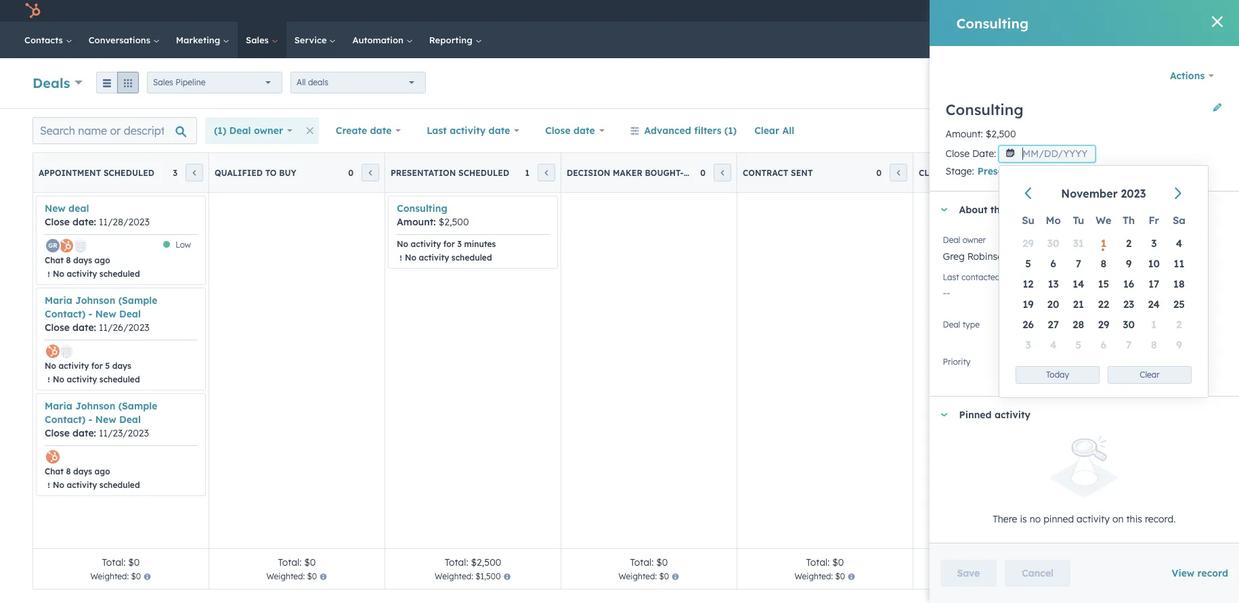 Task type: locate. For each thing, give the bounding box(es) containing it.
1 down 24 menu item
[[1152, 318, 1157, 331]]

1 horizontal spatial last
[[943, 272, 960, 283]]

new for maria johnson (sample contact) - new deal close date : 11/23/2023
[[95, 414, 116, 426]]

7 menu item up clear button
[[1117, 335, 1142, 356]]

: inside maria johnson (sample contact) - new deal close date : 11/23/2023
[[94, 427, 96, 440]]

sales inside sales pipeline popup button
[[153, 77, 173, 87]]

0 vertical spatial $2,500
[[986, 128, 1016, 140]]

group
[[96, 72, 139, 93]]

$2,500 up the no activity for 3 minutes
[[439, 216, 469, 228]]

19 menu item
[[1016, 295, 1041, 315]]

5 menu item
[[1016, 254, 1041, 274], [1066, 335, 1092, 356]]

1 vertical spatial 5
[[1076, 339, 1082, 352]]

for down 11/26/2023 at left
[[91, 361, 103, 371]]

1 vertical spatial 8 menu item
[[1142, 335, 1167, 356]]

create for create date
[[336, 125, 367, 137]]

21 menu item
[[1066, 295, 1092, 315]]

there is no pinned activity on this record. alert
[[943, 436, 1226, 528]]

1 horizontal spatial 2 menu item
[[1167, 315, 1192, 335]]

ago down the 11/28/2023
[[95, 255, 110, 266]]

date:
[[973, 148, 997, 160]]

menu
[[971, 0, 1223, 22]]

0 for decision maker bought-in
[[701, 168, 706, 178]]

3 weighted: from the left
[[435, 572, 473, 582]]

for
[[444, 239, 455, 249], [91, 361, 103, 371]]

2 chat 8 days ago from the top
[[45, 467, 110, 477]]

caret image inside 'pinned activity' dropdown button
[[941, 414, 949, 417]]

0 vertical spatial ago
[[95, 255, 110, 266]]

deals
[[308, 77, 329, 87]]

no activity scheduled
[[405, 253, 492, 263], [53, 269, 140, 279], [53, 375, 140, 385], [53, 480, 140, 490]]

0 for contract sent
[[877, 168, 882, 178]]

22 menu item
[[1092, 295, 1117, 315]]

0 vertical spatial 3 menu item
[[1142, 234, 1167, 254]]

clear inside button
[[1140, 370, 1160, 380]]

(1) deal owner button
[[205, 117, 301, 144]]

20 menu item
[[1041, 295, 1066, 315]]

previous month image
[[1022, 186, 1037, 202]]

close inside popup button
[[545, 125, 571, 137]]

1 total: from the left
[[102, 557, 126, 569]]

help image
[[1089, 6, 1101, 18]]

29 for the left 29 menu item
[[1023, 237, 1034, 250]]

cancel
[[1022, 568, 1054, 580]]

date inside maria johnson (sample contact) - new deal close date : 11/23/2023
[[73, 427, 94, 440]]

last for last contacted
[[943, 272, 960, 283]]

1 maria johnson (sample contact) - new deal link from the top
[[45, 295, 157, 320]]

view
[[1172, 568, 1195, 580]]

5 down 11/26/2023 at left
[[105, 361, 110, 371]]

7 menu item
[[1066, 254, 1092, 274], [1117, 335, 1142, 356]]

weighted: $0 for scheduled
[[90, 572, 141, 582]]

maria down gr link
[[45, 295, 72, 307]]

1 horizontal spatial 5 menu item
[[1066, 335, 1092, 356]]

9 up the 16
[[1126, 257, 1132, 270]]

1 closed from the left
[[919, 168, 953, 178]]

1 vertical spatial maria
[[45, 400, 72, 413]]

1 horizontal spatial $2,500
[[471, 557, 501, 569]]

1 left decision
[[525, 168, 530, 178]]

26 menu item
[[1016, 315, 1041, 335]]

0 vertical spatial (sample
[[118, 295, 157, 307]]

1
[[525, 168, 530, 178], [1101, 237, 1107, 250], [1152, 318, 1157, 331]]

weighted:
[[90, 572, 129, 582], [266, 572, 305, 582], [435, 572, 473, 582], [619, 572, 657, 582], [795, 572, 833, 582]]

4 menu item down 27
[[1041, 335, 1066, 356]]

new
[[45, 203, 66, 215], [95, 308, 116, 320], [95, 414, 116, 426]]

25
[[1174, 298, 1185, 311]]

9 menu item up the 16
[[1117, 254, 1142, 274]]

0 horizontal spatial all
[[297, 77, 306, 87]]

9 menu item
[[1117, 254, 1142, 274], [1167, 335, 1192, 356]]

4
[[1176, 237, 1183, 250], [1051, 339, 1057, 352]]

total: $0 for maker
[[630, 557, 668, 569]]

close date:
[[946, 148, 997, 160]]

1 chat from the top
[[45, 255, 64, 266]]

0 horizontal spatial amount
[[397, 216, 434, 228]]

0 vertical spatial johnson
[[75, 295, 115, 307]]

contact) up the no activity for 5 days
[[45, 308, 86, 320]]

10 menu item
[[1142, 254, 1167, 274]]

0 horizontal spatial 1
[[525, 168, 530, 178]]

deal
[[1179, 78, 1196, 88], [68, 203, 89, 215], [1011, 204, 1032, 216]]

1 ( from the left
[[993, 572, 996, 582]]

15 menu item
[[1092, 274, 1117, 295]]

1 vertical spatial 7 menu item
[[1117, 335, 1142, 356]]

weighted: $0 for sent
[[795, 572, 845, 582]]

group inside deals banner
[[96, 72, 139, 93]]

1 vertical spatial 6
[[1101, 339, 1107, 352]]

2 weighted: from the left
[[266, 572, 305, 582]]

automation link
[[344, 22, 421, 58]]

0 horizontal spatial 30 menu item
[[1041, 234, 1066, 254]]

last up presentation scheduled
[[427, 125, 447, 137]]

(1) up qualified
[[214, 125, 226, 137]]

chat 8 days ago down gr link
[[45, 255, 110, 266]]

1 vertical spatial maria johnson (sample contact) - new deal link
[[45, 400, 157, 426]]

6 menu item
[[1041, 254, 1066, 274], [1092, 335, 1117, 356]]

0 vertical spatial 8 menu item
[[1092, 254, 1117, 274]]

1 weighted: from the left
[[90, 572, 129, 582]]

1 down we
[[1101, 237, 1107, 250]]

presentation inside popup button
[[978, 165, 1038, 178]]

2 vertical spatial 5
[[105, 361, 110, 371]]

maria johnson (sample contact) - new deal link up '11/23/2023'
[[45, 400, 157, 426]]

1 vertical spatial owner
[[963, 235, 986, 245]]

sales inside sales link
[[246, 35, 271, 45]]

1 caret image from the top
[[941, 208, 949, 212]]

1 vertical spatial for
[[91, 361, 103, 371]]

1 horizontal spatial all
[[783, 125, 795, 137]]

3 weighted: $0 from the left
[[619, 572, 669, 582]]

deal inside maria johnson (sample contact) - new deal close date : 11/26/2023
[[119, 308, 141, 320]]

scheduled
[[1041, 165, 1090, 178]]

johnson up 11/26/2023 at left
[[75, 295, 115, 307]]

close down new deal "link"
[[45, 216, 70, 228]]

3 menu item down 26
[[1016, 335, 1041, 356]]

2 chat from the top
[[45, 467, 64, 477]]

deal up 11/26/2023 at left
[[119, 308, 141, 320]]

1 menu item
[[1092, 234, 1117, 254], [1142, 315, 1167, 335]]

1 horizontal spatial deal
[[1011, 204, 1032, 216]]

2 total: from the left
[[278, 557, 302, 569]]

advanced
[[645, 125, 691, 137]]

3 total: from the left
[[445, 557, 468, 569]]

( for 100%
[[993, 572, 996, 582]]

3 up 10
[[1152, 237, 1157, 250]]

maria
[[45, 295, 72, 307], [45, 400, 72, 413]]

12 menu item
[[1016, 274, 1041, 295]]

deal inside maria johnson (sample contact) - new deal close date : 11/23/2023
[[119, 414, 141, 426]]

greg robinson
[[943, 251, 1009, 263]]

(sample for maria johnson (sample contact) - new deal close date : 11/23/2023
[[118, 400, 157, 413]]

2 (sample from the top
[[118, 400, 157, 413]]

(1)
[[214, 125, 226, 137], [725, 125, 737, 137]]

0 vertical spatial 6
[[1051, 257, 1057, 270]]

1 vertical spatial 3 menu item
[[1016, 335, 1041, 356]]

weighted: for decision
[[619, 572, 657, 582]]

1 horizontal spatial closed
[[1095, 168, 1129, 178]]

(sample inside maria johnson (sample contact) - new deal close date : 11/26/2023
[[118, 295, 157, 307]]

closed for closed lost
[[1095, 168, 1129, 178]]

18
[[1174, 278, 1185, 291]]

new up '11/23/2023'
[[95, 414, 116, 426]]

2 horizontal spatial 5
[[1076, 339, 1082, 352]]

1 horizontal spatial 4
[[1176, 237, 1183, 250]]

2 horizontal spatial $2,500
[[986, 128, 1016, 140]]

days down new deal close date : 11/28/2023
[[73, 255, 92, 266]]

2 contact) from the top
[[45, 414, 86, 426]]

clear for clear all
[[755, 125, 780, 137]]

new inside maria johnson (sample contact) - new deal close date : 11/23/2023
[[95, 414, 116, 426]]

2 ago from the top
[[95, 467, 110, 477]]

1 vertical spatial 29
[[1098, 318, 1110, 331]]

MM/DD/YYYY text field
[[999, 146, 1096, 162]]

11/23/2023
[[99, 427, 149, 440]]

27 menu item
[[1041, 315, 1066, 335]]

this right on
[[1127, 514, 1143, 526]]

4 down 27 menu item
[[1051, 339, 1057, 352]]

6 total: from the left
[[983, 557, 1006, 569]]

days
[[73, 255, 92, 266], [112, 361, 131, 371], [73, 467, 92, 477]]

0 vertical spatial 2
[[1126, 237, 1132, 250]]

amount down consulting link
[[397, 216, 434, 228]]

chat 8 days ago down maria johnson (sample contact) - new deal close date : 11/23/2023
[[45, 467, 110, 477]]

1 horizontal spatial 9 menu item
[[1167, 335, 1192, 356]]

1 vertical spatial all
[[783, 125, 795, 137]]

21
[[1074, 298, 1084, 311]]

1 vertical spatial ago
[[95, 467, 110, 477]]

2 johnson from the top
[[75, 400, 115, 413]]

sent
[[791, 168, 813, 178]]

0 vertical spatial for
[[444, 239, 455, 249]]

4 for rightmost the 4 menu item
[[1176, 237, 1183, 250]]

1 horizontal spatial 7 menu item
[[1117, 335, 1142, 356]]

7 menu item up 14 at the right top
[[1066, 254, 1092, 274]]

search button
[[1204, 28, 1227, 51]]

0 horizontal spatial 2 menu item
[[1117, 234, 1142, 254]]

deals banner
[[33, 68, 1207, 95]]

caret image for about this deal
[[941, 208, 949, 212]]

new inside new deal close date : 11/28/2023
[[45, 203, 66, 215]]

close left '11/23/2023'
[[45, 427, 70, 440]]

music button
[[1155, 0, 1222, 22]]

Search name or description search field
[[33, 117, 197, 144]]

all inside 'popup button'
[[297, 77, 306, 87]]

24 menu item
[[1142, 295, 1167, 315]]

0 vertical spatial -
[[88, 308, 93, 320]]

1 vertical spatial 1
[[1101, 237, 1107, 250]]

1 horizontal spatial owner
[[963, 235, 986, 245]]

appointment scheduled
[[39, 168, 154, 178]]

2 - from the top
[[88, 414, 93, 426]]

ago down '11/23/2023'
[[95, 467, 110, 477]]

date down new deal "link"
[[73, 216, 94, 228]]

consulting link
[[397, 203, 448, 215]]

contact) inside maria johnson (sample contact) - new deal close date : 11/23/2023
[[45, 414, 86, 426]]

4 up 11
[[1176, 237, 1183, 250]]

marketing link
[[168, 22, 238, 58]]

4 total: $0 from the left
[[806, 557, 844, 569]]

on
[[1113, 514, 1124, 526]]

30 menu item down mo on the top of the page
[[1041, 234, 1066, 254]]

5 total: $0 from the left
[[983, 557, 1020, 569]]

scheduled up maria johnson (sample contact) - new deal close date : 11/26/2023
[[99, 269, 140, 279]]

0 vertical spatial days
[[73, 255, 92, 266]]

5 total: from the left
[[806, 557, 830, 569]]

2 closed from the left
[[1095, 168, 1129, 178]]

clear for clear
[[1140, 370, 1160, 380]]

priority select an option
[[943, 357, 1016, 375]]

1 - from the top
[[88, 308, 93, 320]]

1 ago from the top
[[95, 255, 110, 266]]

30 menu item
[[1041, 234, 1066, 254], [1117, 315, 1142, 335]]

ago for 11/23/2023
[[95, 467, 110, 477]]

0 vertical spatial 4
[[1176, 237, 1183, 250]]

6 menu item down 22 menu item
[[1092, 335, 1117, 356]]

9 menu item down '25' menu item
[[1167, 335, 1192, 356]]

amount : $2,500
[[946, 128, 1016, 140]]

0 horizontal spatial create
[[336, 125, 367, 137]]

is
[[1020, 514, 1027, 526]]

- inside maria johnson (sample contact) - new deal close date : 11/26/2023
[[88, 308, 93, 320]]

2 0 from the left
[[701, 168, 706, 178]]

3 total: $0 from the left
[[630, 557, 668, 569]]

9
[[1126, 257, 1132, 270], [1177, 339, 1182, 352]]

0 horizontal spatial clear
[[755, 125, 780, 137]]

1 horizontal spatial 29
[[1098, 318, 1110, 331]]

1 horizontal spatial clear
[[1140, 370, 1160, 380]]

(1) right filters
[[725, 125, 737, 137]]

8 menu item up clear button
[[1142, 335, 1167, 356]]

contact) down the no activity for 5 days
[[45, 414, 86, 426]]

6 menu item up the 13
[[1041, 254, 1066, 274]]

new for maria johnson (sample contact) - new deal close date : 11/26/2023
[[95, 308, 116, 320]]

: left the 11/28/2023
[[94, 216, 96, 228]]

maria inside maria johnson (sample contact) - new deal close date : 11/23/2023
[[45, 400, 72, 413]]

0 vertical spatial create
[[1151, 78, 1177, 88]]

close up decision
[[545, 125, 571, 137]]

tu
[[1073, 214, 1085, 227]]

no activity for 3 minutes
[[397, 239, 496, 249]]

( right the won
[[993, 572, 996, 582]]

1 vertical spatial sales
[[153, 77, 173, 87]]

100%
[[996, 572, 1016, 582]]

0%
[[1175, 572, 1187, 582]]

no activity scheduled for 11/26/2023
[[53, 375, 140, 385]]

0 horizontal spatial 4 menu item
[[1041, 335, 1066, 356]]

8 menu item
[[1092, 254, 1117, 274], [1142, 335, 1167, 356]]

1 horizontal spatial presentation
[[978, 165, 1038, 178]]

2 down the th
[[1126, 237, 1132, 250]]

board
[[1014, 125, 1042, 137]]

date up the no activity for 5 days
[[73, 322, 94, 334]]

0 vertical spatial this
[[991, 204, 1008, 216]]

29 menu item down the '22'
[[1092, 315, 1117, 335]]

1 horizontal spatial 6
[[1101, 339, 1107, 352]]

this
[[991, 204, 1008, 216], [1127, 514, 1143, 526]]

- inside maria johnson (sample contact) - new deal close date : 11/23/2023
[[88, 414, 93, 426]]

chat for maria johnson (sample contact) - new deal close date : 11/23/2023
[[45, 467, 64, 477]]

1 vertical spatial new
[[95, 308, 116, 320]]

activity inside alert
[[1077, 514, 1110, 526]]

0 horizontal spatial last
[[427, 125, 447, 137]]

consulting amount : $2,500
[[397, 203, 469, 228]]

1 total: $0 from the left
[[102, 557, 140, 569]]

sales
[[246, 35, 271, 45], [153, 77, 173, 87]]

6 up the 13
[[1051, 257, 1057, 270]]

consulting up 'amount : $2,500' at right top
[[946, 100, 1024, 119]]

2 vertical spatial $2,500
[[471, 557, 501, 569]]

amount up close date:
[[946, 128, 981, 140]]

deal inside create deal button
[[1179, 78, 1196, 88]]

7 down the 31 menu item
[[1076, 257, 1082, 270]]

30
[[1048, 237, 1060, 250], [1123, 318, 1135, 331]]

1 0 from the left
[[348, 168, 354, 178]]

0 vertical spatial last
[[427, 125, 447, 137]]

2 weighted: $0 from the left
[[266, 572, 317, 582]]

total: $0 for to
[[278, 557, 316, 569]]

no activity scheduled down the no activity for 3 minutes
[[405, 253, 492, 263]]

$2,500
[[986, 128, 1016, 140], [439, 216, 469, 228], [471, 557, 501, 569]]

presentation scheduled
[[978, 165, 1090, 178]]

1 vertical spatial 29 menu item
[[1092, 315, 1117, 335]]

presentation down date:
[[978, 165, 1038, 178]]

1 chat 8 days ago from the top
[[45, 255, 110, 266]]

6 total: $0 from the left
[[1158, 557, 1196, 569]]

qualified to buy
[[215, 168, 296, 178]]

last activity date
[[427, 125, 510, 137]]

deal up qualified
[[229, 125, 251, 137]]

contact) inside maria johnson (sample contact) - new deal close date : 11/26/2023
[[45, 308, 86, 320]]

sales left pipeline
[[153, 77, 173, 87]]

0 horizontal spatial 9 menu item
[[1117, 254, 1142, 274]]

create inside "popup button"
[[336, 125, 367, 137]]

notifications button
[[1129, 0, 1152, 22]]

total: $0 for scheduled
[[102, 557, 140, 569]]

30 down mo on the top of the page
[[1048, 237, 1060, 250]]

johnson inside maria johnson (sample contact) - new deal close date : 11/26/2023
[[75, 295, 115, 307]]

sales left the service
[[246, 35, 271, 45]]

1 weighted: $0 from the left
[[90, 572, 141, 582]]

29 menu item
[[1016, 234, 1041, 254], [1092, 315, 1117, 335]]

0 horizontal spatial presentation
[[391, 168, 456, 178]]

for left minutes
[[444, 239, 455, 249]]

0 for qualified to buy
[[348, 168, 354, 178]]

0 vertical spatial contact)
[[45, 308, 86, 320]]

3 0 from the left
[[877, 168, 882, 178]]

5 menu item up 12
[[1016, 254, 1041, 274]]

no
[[1030, 514, 1041, 526]]

new inside maria johnson (sample contact) - new deal close date : 11/26/2023
[[95, 308, 116, 320]]

1 contact) from the top
[[45, 308, 86, 320]]

30 menu item down 23
[[1117, 315, 1142, 335]]

2 maria from the top
[[45, 400, 72, 413]]

9 down '25' menu item
[[1177, 339, 1182, 352]]

31 menu item
[[1066, 234, 1092, 254]]

no activity scheduled down the no activity for 5 days
[[53, 375, 140, 385]]

(sample inside maria johnson (sample contact) - new deal close date : 11/23/2023
[[118, 400, 157, 413]]

1 vertical spatial 2 menu item
[[1167, 315, 1192, 335]]

0 vertical spatial 1
[[525, 168, 530, 178]]

Search HubSpot search field
[[1049, 28, 1215, 51]]

4 weighted: from the left
[[619, 572, 657, 582]]

2 horizontal spatial 1
[[1152, 318, 1157, 331]]

consulting
[[957, 15, 1029, 31], [946, 100, 1024, 119], [397, 203, 448, 215]]

2 menu item
[[1117, 234, 1142, 254], [1167, 315, 1192, 335]]

1 horizontal spatial 30
[[1123, 318, 1135, 331]]

for for 5 days
[[91, 361, 103, 371]]

1 horizontal spatial (1)
[[725, 125, 737, 137]]

chat 8 days ago for 11/23/2023
[[45, 467, 110, 477]]

chat for new deal close date : 11/28/2023
[[45, 255, 64, 266]]

closed won
[[919, 168, 976, 178]]

0 vertical spatial 30
[[1048, 237, 1060, 250]]

all deals button
[[291, 72, 426, 93]]

1 vertical spatial chat 8 days ago
[[45, 467, 110, 477]]

maria down the no activity for 5 days
[[45, 400, 72, 413]]

(sample up '11/23/2023'
[[118, 400, 157, 413]]

days for (sample
[[73, 467, 92, 477]]

johnson inside maria johnson (sample contact) - new deal close date : 11/23/2023
[[75, 400, 115, 413]]

date inside new deal close date : 11/28/2023
[[73, 216, 94, 228]]

an
[[973, 363, 984, 375]]

total: for closed
[[983, 557, 1006, 569]]

: left '11/23/2023'
[[94, 427, 96, 440]]

hubspot link
[[16, 3, 51, 19]]

1 vertical spatial consulting
[[946, 100, 1024, 119]]

1 horizontal spatial 4 menu item
[[1167, 234, 1192, 254]]

1 maria from the top
[[45, 295, 72, 307]]

date down all deals 'popup button'
[[370, 125, 392, 137]]

1 johnson from the top
[[75, 295, 115, 307]]

caret image inside about this deal dropdown button
[[941, 208, 949, 212]]

4 total: from the left
[[630, 557, 654, 569]]

: left 11/26/2023 at left
[[94, 322, 96, 334]]

- down the no activity for 5 days
[[88, 414, 93, 426]]

5 up 12
[[1026, 257, 1032, 270]]

maria for maria johnson (sample contact) - new deal close date : 11/26/2023
[[45, 295, 72, 307]]

0 horizontal spatial owner
[[254, 125, 283, 137]]

2 caret image from the top
[[941, 414, 949, 417]]

6 up select an option popup button
[[1101, 339, 1107, 352]]

- for 11/26/2023
[[88, 308, 93, 320]]

3 menu item
[[1142, 234, 1167, 254], [1016, 335, 1041, 356]]

4 for the bottommost the 4 menu item
[[1051, 339, 1057, 352]]

2 maria johnson (sample contact) - new deal link from the top
[[45, 400, 157, 426]]

caret image
[[941, 208, 949, 212], [941, 414, 949, 417]]

0 horizontal spatial closed
[[919, 168, 953, 178]]

8 menu item up 15 on the right of page
[[1092, 254, 1117, 274]]

8 up clear button
[[1151, 339, 1157, 352]]

0 horizontal spatial (1)
[[214, 125, 226, 137]]

2 ( from the left
[[1172, 572, 1175, 582]]

2 (1) from the left
[[725, 125, 737, 137]]

total: for contract
[[806, 557, 830, 569]]

2 vertical spatial consulting
[[397, 203, 448, 215]]

0 horizontal spatial deal
[[68, 203, 89, 215]]

lost ( 0% )
[[1154, 572, 1190, 582]]

2 vertical spatial days
[[73, 467, 92, 477]]

closed left won
[[919, 168, 953, 178]]

create inside button
[[1151, 78, 1177, 88]]

1 menu item down the 24
[[1142, 315, 1167, 335]]

clear inside button
[[755, 125, 780, 137]]

0 vertical spatial 2 menu item
[[1117, 234, 1142, 254]]

total: for presentation
[[445, 557, 468, 569]]

contact) for maria johnson (sample contact) - new deal close date : 11/26/2023
[[45, 308, 86, 320]]

advanced filters (1)
[[645, 125, 737, 137]]

14 menu item
[[1066, 274, 1092, 295]]

4 weighted: $0 from the left
[[795, 572, 845, 582]]

close inside maria johnson (sample contact) - new deal close date : 11/26/2023
[[45, 322, 70, 334]]

23
[[1124, 298, 1135, 311]]

actions
[[1170, 70, 1205, 82]]

0 horizontal spatial 3 menu item
[[1016, 335, 1041, 356]]

0 vertical spatial 30 menu item
[[1041, 234, 1066, 254]]

total:
[[102, 557, 126, 569], [278, 557, 302, 569], [445, 557, 468, 569], [630, 557, 654, 569], [806, 557, 830, 569], [983, 557, 1006, 569], [1158, 557, 1182, 569]]

conversations link
[[80, 22, 168, 58]]

23 menu item
[[1117, 295, 1142, 315]]

1 (sample from the top
[[118, 295, 157, 307]]

no activity scheduled up maria johnson (sample contact) - new deal close date : 11/26/2023
[[53, 269, 140, 279]]

0 horizontal spatial 1 menu item
[[1092, 234, 1117, 254]]

3
[[173, 168, 177, 178], [1152, 237, 1157, 250], [457, 239, 462, 249], [1026, 339, 1031, 352]]

menu containing music
[[971, 0, 1223, 22]]

chat 8 days ago for 11/28/2023
[[45, 255, 110, 266]]

1 vertical spatial caret image
[[941, 414, 949, 417]]

2 total: $0 from the left
[[278, 557, 316, 569]]

1 horizontal spatial 7
[[1126, 339, 1132, 352]]

about this deal
[[959, 204, 1032, 216]]

2 menu item down "25"
[[1167, 315, 1192, 335]]

service
[[294, 35, 329, 45]]

28 menu item
[[1066, 315, 1092, 335]]

last down greg
[[943, 272, 960, 283]]

2
[[1126, 237, 1132, 250], [1177, 318, 1182, 331]]

4 0 from the left
[[1053, 168, 1058, 178]]

amount
[[946, 128, 981, 140], [397, 216, 434, 228]]

: down consulting link
[[434, 216, 436, 228]]

this right about
[[991, 204, 1008, 216]]

8 down maria johnson (sample contact) - new deal close date : 11/23/2023
[[66, 467, 71, 477]]

save button
[[941, 560, 997, 587]]

maria inside maria johnson (sample contact) - new deal close date : 11/26/2023
[[45, 295, 72, 307]]

5 weighted: from the left
[[795, 572, 833, 582]]

0 horizontal spatial sales
[[153, 77, 173, 87]]

18 menu item
[[1167, 274, 1192, 295]]

1 vertical spatial 4
[[1051, 339, 1057, 352]]

14
[[1073, 278, 1085, 291]]

date left '11/23/2023'
[[73, 427, 94, 440]]

1 (1) from the left
[[214, 125, 226, 137]]

contract
[[743, 168, 789, 178]]

amount inside consulting amount : $2,500
[[397, 216, 434, 228]]

notifications image
[[1134, 6, 1147, 18]]

total: $0 for won
[[983, 557, 1020, 569]]

1 horizontal spatial amount
[[946, 128, 981, 140]]

close
[[545, 125, 571, 137], [946, 148, 970, 160], [45, 216, 70, 228], [45, 322, 70, 334], [45, 427, 70, 440]]

total: $0
[[102, 557, 140, 569], [278, 557, 316, 569], [630, 557, 668, 569], [806, 557, 844, 569], [983, 557, 1020, 569], [1158, 557, 1196, 569]]

4 menu item
[[1167, 234, 1192, 254], [1041, 335, 1066, 356]]

29 menu item down the su
[[1016, 234, 1041, 254]]

owner up 'to'
[[254, 125, 283, 137]]

view record
[[1172, 568, 1229, 580]]

Last contacted text field
[[943, 281, 1226, 302]]

1 horizontal spatial 5
[[1026, 257, 1032, 270]]

4 menu item up 11
[[1167, 234, 1192, 254]]

0 vertical spatial chat
[[45, 255, 64, 266]]

deal inside new deal close date : 11/28/2023
[[68, 203, 89, 215]]

owner up the greg robinson on the top
[[963, 235, 986, 245]]

lost
[[1154, 572, 1170, 582]]

close up the no activity for 5 days
[[45, 322, 70, 334]]

0 vertical spatial maria johnson (sample contact) - new deal link
[[45, 295, 157, 320]]

close inside maria johnson (sample contact) - new deal close date : 11/23/2023
[[45, 427, 70, 440]]

scheduled down the no activity for 5 days
[[99, 375, 140, 385]]

we
[[1096, 214, 1112, 227]]

16 menu item
[[1117, 274, 1142, 295]]

date up decision
[[574, 125, 595, 137]]

maria for maria johnson (sample contact) - new deal close date : 11/23/2023
[[45, 400, 72, 413]]

7 up clear button
[[1126, 339, 1132, 352]]

closed up november 2023
[[1095, 168, 1129, 178]]

last inside popup button
[[427, 125, 447, 137]]

2 menu item down the th
[[1117, 234, 1142, 254]]



Task type: describe. For each thing, give the bounding box(es) containing it.
date up presentation scheduled
[[489, 125, 510, 137]]

settings link
[[1109, 4, 1126, 18]]

3 down '26' menu item
[[1026, 339, 1031, 352]]

contract sent
[[743, 168, 813, 178]]

26
[[1023, 318, 1034, 331]]

: inside maria johnson (sample contact) - new deal close date : 11/26/2023
[[94, 322, 96, 334]]

fr
[[1149, 214, 1160, 227]]

0 horizontal spatial 9
[[1126, 257, 1132, 270]]

8 up 15 on the right of page
[[1101, 257, 1107, 270]]

decision maker bought-in
[[567, 168, 695, 178]]

1 vertical spatial 7
[[1126, 339, 1132, 352]]

hubspot image
[[24, 3, 41, 19]]

1 vertical spatial 5 menu item
[[1066, 335, 1092, 356]]

for for 3 minutes
[[444, 239, 455, 249]]

bought-
[[645, 168, 684, 178]]

filters
[[694, 125, 722, 137]]

$2,500 inside consulting amount : $2,500
[[439, 216, 469, 228]]

(sample for maria johnson (sample contact) - new deal close date : 11/26/2023
[[118, 295, 157, 307]]

about this deal button
[[930, 192, 1226, 228]]

6 for the bottommost 6 "menu item"
[[1101, 339, 1107, 352]]

maria johnson (sample contact) - new deal link for 11/23/2023
[[45, 400, 157, 426]]

total: for decision
[[630, 557, 654, 569]]

presentation for presentation scheduled
[[978, 165, 1038, 178]]

clear all button
[[746, 117, 803, 144]]

(1) inside button
[[725, 125, 737, 137]]

deal type
[[943, 320, 980, 330]]

0 vertical spatial 1 menu item
[[1092, 234, 1117, 254]]

0 horizontal spatial 8 menu item
[[1092, 254, 1117, 274]]

17 menu item
[[1142, 274, 1167, 295]]

pinned
[[1044, 514, 1074, 526]]

: inside consulting amount : $2,500
[[434, 216, 436, 228]]

this inside dropdown button
[[991, 204, 1008, 216]]

search image
[[1211, 35, 1221, 45]]

7 total: from the left
[[1158, 557, 1182, 569]]

0 horizontal spatial 2
[[1126, 237, 1132, 250]]

$1,500
[[476, 572, 501, 582]]

type
[[963, 320, 980, 330]]

to
[[265, 168, 277, 178]]

presentation scheduled
[[391, 168, 509, 178]]

1 horizontal spatial 2
[[1177, 318, 1182, 331]]

13 menu item
[[1041, 274, 1066, 295]]

presentation scheduled button
[[975, 163, 1108, 180]]

in
[[684, 168, 695, 178]]

close inside new deal close date : 11/28/2023
[[45, 216, 70, 228]]

help button
[[1084, 0, 1107, 22]]

1 vertical spatial days
[[112, 361, 131, 371]]

11/28/2023
[[99, 216, 150, 228]]

owner inside popup button
[[254, 125, 283, 137]]

clear all
[[755, 125, 795, 137]]

activity inside popup button
[[450, 125, 486, 137]]

caret image for pinned activity
[[941, 414, 949, 417]]

record
[[1198, 568, 1229, 580]]

1 horizontal spatial 3 menu item
[[1142, 234, 1167, 254]]

close up stage:
[[946, 148, 970, 160]]

weighted: for presentation
[[435, 572, 473, 582]]

marketplaces image
[[1061, 6, 1073, 18]]

31
[[1073, 237, 1084, 250]]

1 vertical spatial 1 menu item
[[1142, 315, 1167, 335]]

days for close
[[73, 255, 92, 266]]

: up date:
[[981, 128, 983, 140]]

( for 0%
[[1172, 572, 1175, 582]]

sa
[[1173, 214, 1186, 227]]

6 for leftmost 6 "menu item"
[[1051, 257, 1057, 270]]

3 left qualified
[[173, 168, 177, 178]]

deal left type
[[943, 320, 961, 330]]

last for last activity date
[[427, 125, 447, 137]]

no activity scheduled for 11/28/2023
[[53, 269, 140, 279]]

create for create deal
[[1151, 78, 1177, 88]]

decision
[[567, 168, 611, 178]]

save
[[957, 568, 980, 580]]

3 left minutes
[[457, 239, 462, 249]]

pinned
[[959, 409, 992, 421]]

1 vertical spatial 9 menu item
[[1167, 335, 1192, 356]]

this inside alert
[[1127, 514, 1143, 526]]

5 for the top the "5" menu item
[[1026, 257, 1032, 270]]

11 menu item
[[1167, 254, 1192, 274]]

close date
[[545, 125, 595, 137]]

scheduled down '11/23/2023'
[[99, 480, 140, 490]]

1 horizontal spatial 1
[[1101, 237, 1107, 250]]

28
[[1073, 318, 1085, 331]]

weighted: $0 for maker
[[619, 572, 669, 582]]

0 horizontal spatial 29 menu item
[[1016, 234, 1041, 254]]

22
[[1099, 298, 1110, 311]]

0 horizontal spatial 6 menu item
[[1041, 254, 1066, 274]]

deals
[[33, 74, 70, 91]]

johnson for 11/26/2023
[[75, 295, 115, 307]]

1 vertical spatial 6 menu item
[[1092, 335, 1117, 356]]

(1) inside popup button
[[214, 125, 226, 137]]

0 vertical spatial 7
[[1076, 257, 1082, 270]]

16
[[1124, 278, 1135, 291]]

0 vertical spatial 7 menu item
[[1066, 254, 1092, 274]]

: inside new deal close date : 11/28/2023
[[94, 216, 96, 228]]

weighted: for qualified
[[266, 572, 305, 582]]

next month image
[[1171, 186, 1186, 202]]

automation
[[353, 35, 406, 45]]

today button
[[1016, 366, 1100, 384]]

date inside maria johnson (sample contact) - new deal close date : 11/26/2023
[[73, 322, 94, 334]]

priority
[[943, 357, 971, 367]]

5 for bottom the "5" menu item
[[1076, 339, 1082, 352]]

2023
[[1121, 187, 1147, 201]]

0 vertical spatial consulting
[[957, 15, 1029, 31]]

no activity scheduled for 11/23/2023
[[53, 480, 140, 490]]

1 vertical spatial 4 menu item
[[1041, 335, 1066, 356]]

weighted: $0 for to
[[266, 572, 317, 582]]

8 down new deal "link"
[[66, 255, 71, 266]]

1 vertical spatial 9
[[1177, 339, 1182, 352]]

24
[[1149, 298, 1160, 311]]

total: for appointment
[[102, 557, 126, 569]]

sales for sales pipeline
[[153, 77, 173, 87]]

29 for 29 menu item to the right
[[1098, 318, 1110, 331]]

create deal
[[1151, 78, 1196, 88]]

total: for qualified
[[278, 557, 302, 569]]

new deal link
[[45, 203, 89, 215]]

date inside "popup button"
[[370, 125, 392, 137]]

weighted: $1,500
[[435, 572, 501, 582]]

gr link
[[45, 238, 61, 254]]

sales pipeline button
[[147, 72, 283, 93]]

won ( 100%
[[973, 572, 1016, 582]]

0 horizontal spatial 30
[[1048, 237, 1060, 250]]

select an option button
[[943, 355, 1226, 377]]

deal inside about this deal dropdown button
[[1011, 204, 1032, 216]]

weighted: for appointment
[[90, 572, 129, 582]]

weighted: for contract
[[795, 572, 833, 582]]

27
[[1048, 318, 1059, 331]]

presentation for presentation scheduled
[[391, 168, 456, 178]]

25 menu item
[[1167, 295, 1192, 315]]

scheduled down search name or description "search box"
[[104, 168, 154, 178]]

closed for closed won
[[919, 168, 953, 178]]

create date
[[336, 125, 392, 137]]

scheduled down minutes
[[452, 253, 492, 263]]

reporting
[[429, 35, 475, 45]]

- for 11/23/2023
[[88, 414, 93, 426]]

consulting inside consulting amount : $2,500
[[397, 203, 448, 215]]

ago for 11/28/2023
[[95, 255, 110, 266]]

no activity for 5 days
[[45, 361, 131, 371]]

greg robinson button
[[943, 243, 1226, 266]]

about
[[959, 204, 988, 216]]

15
[[1099, 278, 1110, 291]]

11/26/2023
[[99, 322, 150, 334]]

upgrade
[[988, 6, 1024, 17]]

th
[[1123, 214, 1135, 227]]

calling icon button
[[1027, 2, 1050, 20]]

maria johnson (sample contact) - new deal link for 11/26/2023
[[45, 295, 157, 320]]

all deals
[[297, 77, 329, 87]]

sales for sales
[[246, 35, 271, 45]]

contacts link
[[16, 22, 80, 58]]

scheduled down last activity date popup button in the top of the page
[[459, 168, 509, 178]]

won
[[973, 572, 991, 582]]

0 horizontal spatial 5
[[105, 361, 110, 371]]

total: $0 for sent
[[806, 557, 844, 569]]

buy
[[279, 168, 296, 178]]

deal up greg
[[943, 235, 961, 245]]

1 vertical spatial 30 menu item
[[1117, 315, 1142, 335]]

sales pipeline
[[153, 77, 206, 87]]

deal for new
[[68, 203, 89, 215]]

activity inside dropdown button
[[995, 409, 1031, 421]]

20
[[1048, 298, 1060, 311]]

0 vertical spatial 9 menu item
[[1117, 254, 1142, 274]]

johnson for 11/23/2023
[[75, 400, 115, 413]]

19
[[1023, 298, 1034, 311]]

settings image
[[1112, 6, 1124, 18]]

service link
[[286, 22, 344, 58]]

marketplaces button
[[1053, 0, 1081, 22]]

0 vertical spatial 5 menu item
[[1016, 254, 1041, 274]]

1 horizontal spatial 29 menu item
[[1092, 315, 1117, 335]]

low
[[176, 240, 191, 250]]

su
[[1022, 214, 1035, 227]]

deal inside popup button
[[229, 125, 251, 137]]

greg robinson image
[[1163, 5, 1175, 17]]

board actions button
[[997, 117, 1104, 144]]

last activity date button
[[418, 117, 528, 144]]

won
[[955, 168, 976, 178]]

view record link
[[1172, 568, 1229, 580]]

november
[[1062, 187, 1118, 201]]

cancel button
[[1005, 560, 1071, 587]]

create date button
[[327, 117, 410, 144]]

closed lost
[[1095, 168, 1153, 178]]

calling icon image
[[1032, 5, 1044, 18]]

appointment
[[39, 168, 101, 178]]

clear button
[[1108, 366, 1192, 384]]

deal for create
[[1179, 78, 1196, 88]]

contact) for maria johnson (sample contact) - new deal close date : 11/23/2023
[[45, 414, 86, 426]]

10
[[1149, 257, 1160, 270]]

close image
[[1212, 16, 1223, 27]]

actions
[[1045, 125, 1079, 137]]

upgrade image
[[973, 6, 985, 18]]

close date button
[[537, 117, 613, 144]]

deal owner
[[943, 235, 986, 245]]

maker
[[613, 168, 643, 178]]

all inside button
[[783, 125, 795, 137]]



Task type: vqa. For each thing, say whether or not it's contained in the screenshot.


